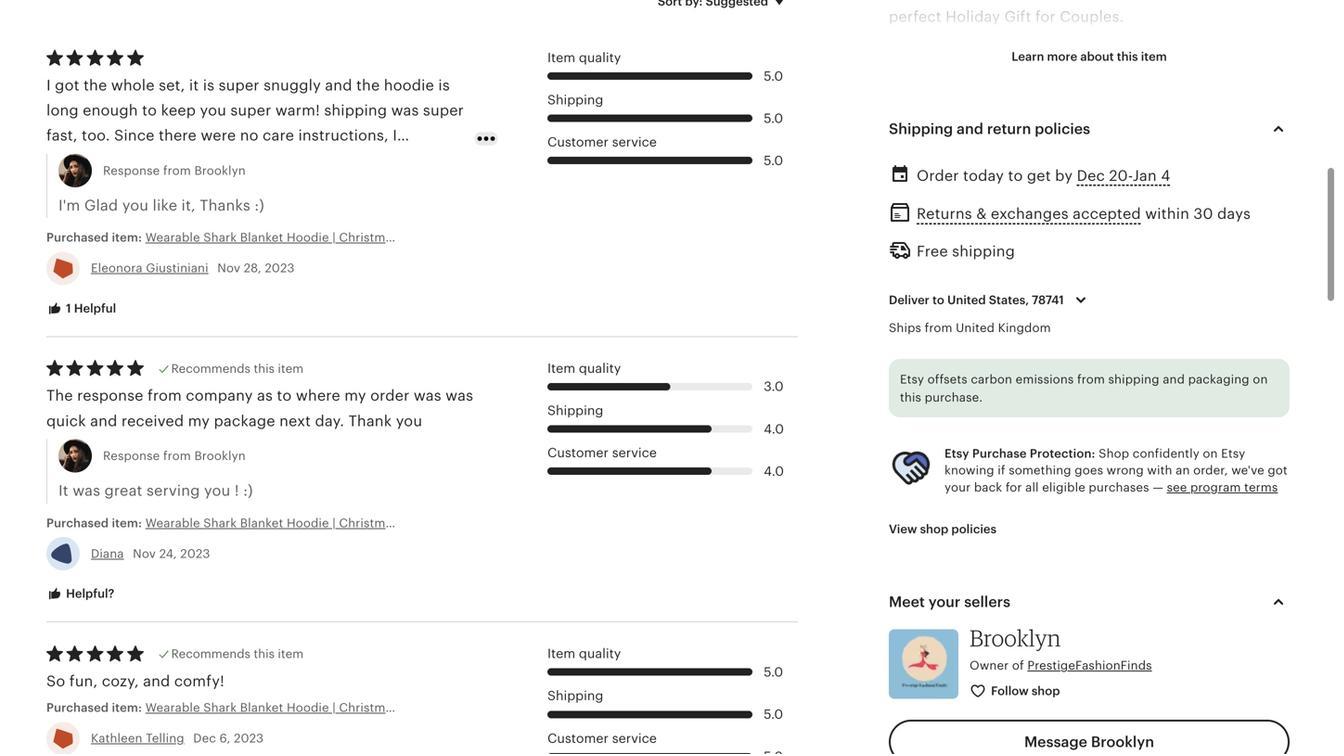 Task type: vqa. For each thing, say whether or not it's contained in the screenshot.
SEARCH BOX inside the CATEGORIES banner
no



Task type: locate. For each thing, give the bounding box(es) containing it.
giustiniani
[[146, 261, 208, 275]]

there
[[159, 127, 197, 144]]

brooklyn up !
[[194, 449, 246, 463]]

5.0
[[764, 69, 783, 83], [764, 111, 783, 126], [764, 154, 783, 168], [764, 665, 783, 680], [764, 708, 783, 722]]

my down company
[[188, 413, 210, 430]]

0 vertical spatial of
[[1022, 185, 1037, 202]]

order inside the response from company as to where my order was was quick and received my package  next day. thank you
[[370, 388, 410, 404]]

size
[[889, 336, 919, 353]]

days
[[1218, 206, 1251, 222], [1079, 412, 1112, 429]]

0 vertical spatial my
[[344, 388, 366, 404]]

and down response
[[90, 413, 117, 430]]

etsy inside 'etsy offsets carbon emissions from shipping and packaging on this purchase.'
[[900, 372, 924, 386]]

days right 14
[[1079, 412, 1112, 429]]

0 horizontal spatial my
[[188, 413, 210, 430]]

1 vertical spatial item
[[547, 361, 576, 376]]

instructions
[[180, 178, 266, 194]]

2 quality from the top
[[579, 361, 621, 376]]

2 purchased from the top
[[46, 516, 109, 530]]

1 recommends from the top
[[171, 362, 250, 376]]

with inside shop confidently on etsy knowing if something goes wrong with an order, we've got your back for all eligible purchases —
[[1147, 464, 1173, 478]]

it right 'set,'
[[189, 77, 199, 94]]

etsy for etsy purchase protection:
[[945, 447, 969, 461]]

for
[[889, 210, 909, 227], [1130, 311, 1150, 328], [1006, 481, 1022, 494]]

2 response from brooklyn from the top
[[103, 449, 246, 463]]

purchase
[[972, 447, 1027, 461]]

united down deliver to united states, 78741
[[956, 321, 995, 335]]

dec left 6, at the bottom
[[193, 732, 216, 746]]

confidently
[[1133, 447, 1200, 461]]

0 vertical spatial about
[[1080, 50, 1114, 63]]

recommends this item up comfy!
[[171, 647, 304, 661]]

1 horizontal spatial :)
[[255, 197, 264, 214]]

to inside the response from company as to where my order was was quick and received my package  next day. thank you
[[277, 388, 292, 404]]

days down must- on the top of page
[[1218, 206, 1251, 222]]

days inside the material: fleece cozy & warm - perfect xmas gift for your loved one size : bust:50.39"length:40.55"sleeve length:26.77" ----------------------------------------- •✨ shipping: international delivery 7-14 days ----------------------------------------- •✨guarantee: ✿ each order is thoroughly inspected before shipping to ensure completeness.
[[1079, 412, 1112, 429]]

it
[[189, 77, 199, 94], [387, 178, 397, 194]]

were
[[201, 127, 236, 144]]

0 vertical spatial for
[[889, 210, 909, 227]]

1 vertical spatial quality
[[579, 361, 621, 376]]

and inside dropdown button
[[957, 121, 984, 137]]

item inside 'dropdown button'
[[1141, 50, 1167, 63]]

20-
[[1109, 168, 1133, 184]]

order inside the material: fleece cozy & warm - perfect xmas gift for your loved one size : bust:50.39"length:40.55"sleeve length:26.77" ----------------------------------------- •✨ shipping: international delivery 7-14 days ----------------------------------------- •✨guarantee: ✿ each order is thoroughly inspected before shipping to ensure completeness.
[[945, 488, 984, 504]]

2 item from the top
[[547, 361, 576, 376]]

1 horizontal spatial for
[[1006, 481, 1022, 494]]

for right gift
[[1130, 311, 1150, 328]]

shipping for diana nov 24, 2023
[[547, 404, 603, 418]]

purchased down fun,
[[46, 701, 109, 715]]

promptly
[[384, 153, 450, 169]]

about down detailed
[[138, 203, 180, 220]]

diana
[[91, 547, 124, 561]]

1 customer from the top
[[547, 135, 609, 150]]

fun,
[[69, 673, 98, 690]]

•✨guarantee:
[[889, 463, 990, 479]]

policies inside button
[[952, 522, 997, 536]]

item: for you
[[112, 231, 142, 245]]

a up 30 in the top of the page
[[1201, 185, 1209, 202]]

free
[[917, 243, 948, 260]]

it right wash
[[387, 178, 397, 194]]

your down knowing
[[945, 481, 971, 494]]

from up :
[[925, 321, 953, 335]]

item for the response from company as to where my order was was quick and received my package  next day. thank you
[[278, 362, 304, 376]]

united up warm
[[947, 293, 986, 307]]

0 vertical spatial policies
[[1035, 121, 1090, 137]]

1 purchased from the top
[[46, 231, 109, 245]]

where
[[296, 388, 340, 404]]

2 horizontal spatial for
[[1130, 311, 1150, 328]]

2 vertical spatial customer
[[547, 731, 609, 746]]

1 horizontal spatial 2023
[[234, 732, 264, 746]]

is right 'set,'
[[203, 77, 215, 94]]

1 vertical spatial it's
[[1177, 185, 1197, 202]]

about inside 'dropdown button'
[[1080, 50, 1114, 63]]

it's left not
[[1221, 109, 1241, 126]]

0 vertical spatial 4.0
[[764, 422, 784, 436]]

is right hoodie
[[438, 77, 450, 94]]

1 horizontal spatial etsy
[[945, 447, 969, 461]]

0 horizontal spatial nov
[[133, 547, 156, 561]]

the left hoodie
[[356, 77, 380, 94]]

2023 right the '24,'
[[180, 547, 210, 561]]

shipping down gift
[[1108, 372, 1160, 386]]

great
[[104, 483, 143, 499]]

you right 'thank'
[[396, 413, 422, 430]]

1 horizontal spatial a
[[1201, 185, 1209, 202]]

your down the perfect
[[913, 210, 946, 227]]

inspected
[[1087, 488, 1159, 504]]

the inside the perfect blend of comfort and style, it's a must-have for your winter wardrobe. -----------------------------------------
[[889, 185, 916, 202]]

next
[[279, 413, 311, 430]]

the perfect blend of comfort and style, it's a must-have for your winter wardrobe. -----------------------------------------
[[889, 185, 1289, 252]]

my up 'thank'
[[344, 388, 366, 404]]

0 vertical spatial the
[[889, 185, 916, 202]]

2 vertical spatial purchased item:
[[46, 701, 145, 715]]

1 recommends this item from the top
[[171, 362, 304, 376]]

purchased for was
[[46, 516, 109, 530]]

2 horizontal spatial 2023
[[265, 261, 295, 275]]

2 vertical spatial item
[[278, 647, 304, 661]]

response from brooklyn up serving
[[103, 449, 246, 463]]

0 vertical spatial days
[[1218, 206, 1251, 222]]

2 purchased item: from the top
[[46, 516, 145, 530]]

hoodie
[[384, 77, 434, 94]]

0 vertical spatial customer service
[[547, 135, 657, 150]]

5 5.0 from the top
[[764, 708, 783, 722]]

1 vertical spatial &
[[929, 311, 940, 328]]

a inside the perfect blend of comfort and style, it's a must-have for your winter wardrobe. -----------------------------------------
[[1201, 185, 1209, 202]]

1 horizontal spatial order
[[945, 488, 984, 504]]

:) right !
[[243, 483, 253, 499]]

0 horizontal spatial long
[[46, 102, 79, 119]]

on inside the i got the whole set, it is super snuggly and the hoodie is long enough to keep you super warm! shipping was super fast, too. since there were no care instructions, i messaged the shop owner and she responded promptly with very detailed instructions on how to wash it and was super sweet about it. would totally recommend!!
[[270, 178, 288, 194]]

recommends up comfy!
[[171, 647, 250, 661]]

1 vertical spatial got
[[1268, 464, 1288, 478]]

customer service for i'm glad you like it, thanks :)
[[547, 135, 657, 150]]

& right cozy
[[929, 311, 940, 328]]

kathleen
[[91, 732, 142, 746]]

2 vertical spatial purchased
[[46, 701, 109, 715]]

shipping:
[[913, 387, 983, 404]]

1 vertical spatial recommends this item
[[171, 647, 304, 661]]

recommends up company
[[171, 362, 250, 376]]

united inside dropdown button
[[947, 293, 986, 307]]

and right its
[[957, 121, 984, 137]]

2 vertical spatial item:
[[112, 701, 142, 715]]

purchased for glad
[[46, 231, 109, 245]]

must-
[[1213, 185, 1255, 202]]

from up received
[[147, 388, 182, 404]]

0 vertical spatial response
[[103, 164, 160, 177]]

0 horizontal spatial is
[[203, 77, 215, 94]]

length:26.77"
[[1170, 336, 1268, 353]]

0 vertical spatial customer
[[547, 135, 609, 150]]

etsy inside shop confidently on etsy knowing if something goes wrong with an order, we've got your back for all eligible purchases —
[[1221, 447, 1246, 461]]

of up follow shop button
[[1012, 659, 1024, 673]]

of inside the perfect blend of comfort and style, it's a must-have for your winter wardrobe. -----------------------------------------
[[1022, 185, 1037, 202]]

1 vertical spatial customer service
[[547, 446, 657, 460]]

2 4.0 from the top
[[764, 464, 784, 479]]

sweet
[[91, 203, 134, 220]]

0 vertical spatial item
[[1141, 50, 1167, 63]]

order down knowing
[[945, 488, 984, 504]]

to down ✿
[[889, 513, 904, 530]]

shop inside the i got the whole set, it is super snuggly and the hoodie is long enough to keep you super warm! shipping was super fast, too. since there were no care instructions, i messaged the shop owner and she responded promptly with very detailed instructions on how to wash it and was super sweet about it. would totally recommend!!
[[152, 153, 188, 169]]

fleece
[[1104, 109, 1149, 126]]

2 response from the top
[[103, 449, 160, 463]]

:
[[923, 336, 928, 353]]

item quality for i'm glad you like it, thanks :)
[[547, 51, 621, 65]]

i up promptly
[[393, 127, 397, 144]]

1 horizontal spatial days
[[1218, 206, 1251, 222]]

item quality
[[547, 51, 621, 65], [547, 361, 621, 376], [547, 647, 621, 661]]

and left packaging
[[1163, 372, 1185, 386]]

2 vertical spatial quality
[[579, 647, 621, 661]]

shipping and return policies button
[[872, 107, 1307, 151]]

it's inside this oversized hooded blanket features a unique and hassle-free design that's easy to wear and take off. with its long sleeves and soft fleece material, it's not only functional but also incredibly cozy.
[[1221, 109, 1241, 126]]

0 horizontal spatial days
[[1079, 412, 1112, 429]]

0 horizontal spatial &
[[929, 311, 940, 328]]

2 customer service from the top
[[547, 446, 657, 460]]

1 4.0 from the top
[[764, 422, 784, 436]]

and down promptly
[[401, 178, 428, 194]]

3 5.0 from the top
[[764, 154, 783, 168]]

3 customer from the top
[[547, 731, 609, 746]]

within
[[1145, 206, 1190, 222]]

long up fast,
[[46, 102, 79, 119]]

:) for it was great serving you ! :)
[[243, 483, 253, 499]]

0 horizontal spatial with
[[46, 178, 77, 194]]

3 customer service from the top
[[547, 731, 657, 746]]

on up totally
[[270, 178, 288, 194]]

2 vertical spatial service
[[612, 731, 657, 746]]

purchased down "it"
[[46, 516, 109, 530]]

shipping and return policies
[[889, 121, 1090, 137]]

1 response from the top
[[103, 164, 160, 177]]

2 vertical spatial on
[[1203, 447, 1218, 461]]

shop for view shop policies
[[920, 522, 949, 536]]

wrong
[[1107, 464, 1144, 478]]

0 horizontal spatial order
[[370, 388, 410, 404]]

the up enough
[[84, 77, 107, 94]]

cozy,
[[102, 673, 139, 690]]

response from brooklyn for serving
[[103, 449, 246, 463]]

warm!
[[275, 102, 320, 119]]

helpful? button
[[32, 577, 128, 612]]

brooklyn up instructions
[[194, 164, 246, 177]]

1 vertical spatial 2023
[[180, 547, 210, 561]]

this inside 'dropdown button'
[[1117, 50, 1138, 63]]

to left get
[[1008, 168, 1023, 184]]

perfect
[[999, 311, 1051, 328]]

1 vertical spatial response from brooklyn
[[103, 449, 246, 463]]

2 item: from the top
[[112, 516, 142, 530]]

2 horizontal spatial is
[[988, 488, 1000, 504]]

nov left the '24,'
[[133, 547, 156, 561]]

owner
[[970, 659, 1009, 673]]

1 item: from the top
[[112, 231, 142, 245]]

to right deliver in the right top of the page
[[933, 293, 945, 307]]

on up order,
[[1203, 447, 1218, 461]]

1 vertical spatial item
[[278, 362, 304, 376]]

1 horizontal spatial it
[[387, 178, 397, 194]]

totally
[[251, 203, 296, 220]]

1 quality from the top
[[579, 51, 621, 65]]

1 purchased item: from the top
[[46, 231, 145, 245]]

long up functional
[[947, 109, 979, 126]]

from up serving
[[163, 449, 191, 463]]

of inside brooklyn owner of prestigefashionfinds
[[1012, 659, 1024, 673]]

0 vertical spatial it's
[[1221, 109, 1241, 126]]

got up fast,
[[55, 77, 79, 94]]

4.0 for customer service
[[764, 464, 784, 479]]

and up off.
[[1243, 59, 1270, 75]]

1 service from the top
[[612, 135, 657, 150]]

follow shop
[[991, 684, 1060, 698]]

0 vertical spatial &
[[976, 206, 987, 222]]

purchased item:
[[46, 231, 145, 245], [46, 516, 145, 530], [46, 701, 145, 715]]

response up detailed
[[103, 164, 160, 177]]

1 vertical spatial nov
[[133, 547, 156, 561]]

the left the perfect
[[889, 185, 916, 202]]

1 response from brooklyn from the top
[[103, 164, 246, 177]]

2 customer from the top
[[547, 446, 609, 460]]

response up great
[[103, 449, 160, 463]]

1 horizontal spatial long
[[947, 109, 979, 126]]

2 vertical spatial for
[[1006, 481, 1022, 494]]

with up i'm
[[46, 178, 77, 194]]

0 horizontal spatial :)
[[243, 483, 253, 499]]

carbon
[[971, 372, 1012, 386]]

for left 'returns'
[[889, 210, 909, 227]]

0 horizontal spatial it's
[[1177, 185, 1197, 202]]

0 vertical spatial on
[[270, 178, 288, 194]]

item: down sweet at the top left of the page
[[112, 231, 142, 245]]

delivery
[[985, 412, 1043, 429]]

purchased item: down sweet at the top left of the page
[[46, 231, 145, 245]]

2 vertical spatial customer service
[[547, 731, 657, 746]]

for left all in the right of the page
[[1006, 481, 1022, 494]]

0 vertical spatial :)
[[255, 197, 264, 214]]

response
[[103, 164, 160, 177], [103, 449, 160, 463]]

1 vertical spatial purchased item:
[[46, 516, 145, 530]]

shop confidently on etsy knowing if something goes wrong with an order, we've got your back for all eligible purchases —
[[945, 447, 1288, 494]]

1 vertical spatial purchased
[[46, 516, 109, 530]]

4
[[1161, 168, 1171, 184]]

your inside shop confidently on etsy knowing if something goes wrong with an order, we've got your back for all eligible purchases —
[[945, 481, 971, 494]]

winter
[[950, 210, 995, 227]]

0 vertical spatial with
[[46, 178, 77, 194]]

0 vertical spatial purchased item:
[[46, 231, 145, 245]]

from inside the response from company as to where my order was was quick and received my package  next day. thank you
[[147, 388, 182, 404]]

response from brooklyn up detailed
[[103, 164, 246, 177]]

sleeves
[[984, 109, 1037, 126]]

with up '—'
[[1147, 464, 1173, 478]]

shipping down we've
[[1214, 488, 1277, 504]]

4 5.0 from the top
[[764, 665, 783, 680]]

recommends this item up company
[[171, 362, 304, 376]]

to inside this oversized hooded blanket features a unique and hassle-free design that's easy to wear and take off. with its long sleeves and soft fleece material, it's not only functional but also incredibly cozy.
[[1106, 84, 1120, 101]]

1 helpful button
[[32, 292, 130, 326]]

1 vertical spatial 4.0
[[764, 464, 784, 479]]

0 vertical spatial item:
[[112, 231, 142, 245]]

quality for i'm glad you like it, thanks :)
[[579, 51, 621, 65]]

1 customer service from the top
[[547, 135, 657, 150]]

1 horizontal spatial dec
[[1077, 168, 1105, 184]]

:) right the thanks
[[255, 197, 264, 214]]

1 horizontal spatial with
[[1147, 464, 1173, 478]]

to down the responded
[[327, 178, 342, 194]]

1 item quality from the top
[[547, 51, 621, 65]]

2 service from the top
[[612, 446, 657, 460]]

✿
[[889, 488, 901, 504]]

1 horizontal spatial on
[[1203, 447, 1218, 461]]

& down blend
[[976, 206, 987, 222]]

unique
[[1188, 59, 1239, 75]]

with inside the i got the whole set, it is super snuggly and the hoodie is long enough to keep you super warm! shipping was super fast, too. since there were no care instructions, i messaged the shop owner and she responded promptly with very detailed instructions on how to wash it and was super sweet about it. would totally recommend!!
[[46, 178, 77, 194]]

1 vertical spatial on
[[1253, 372, 1268, 386]]

2 recommends from the top
[[171, 647, 250, 661]]

it.
[[184, 203, 198, 220]]

goes
[[1075, 464, 1103, 478]]

of
[[1022, 185, 1037, 202], [1012, 659, 1024, 673]]

0 vertical spatial recommends
[[171, 362, 250, 376]]

order today to get by dec 20-jan 4
[[917, 168, 1171, 184]]

recommends for company
[[171, 362, 250, 376]]

2 recommends this item from the top
[[171, 647, 304, 661]]

recommends this item
[[171, 362, 304, 376], [171, 647, 304, 661]]

item: down great
[[112, 516, 142, 530]]

1 vertical spatial for
[[1130, 311, 1150, 328]]

dec 20-jan 4 button
[[1077, 162, 1171, 190]]

1 vertical spatial about
[[138, 203, 180, 220]]

purchased item: up diana
[[46, 516, 145, 530]]

shop for follow shop
[[1032, 684, 1060, 698]]

0 vertical spatial got
[[55, 77, 79, 94]]

1 item from the top
[[547, 51, 576, 65]]

messaged
[[46, 153, 120, 169]]

1 vertical spatial i
[[393, 127, 397, 144]]

functional
[[924, 134, 997, 151]]

1 vertical spatial dec
[[193, 732, 216, 746]]

deliver to united states, 78741
[[889, 293, 1064, 307]]

from right emissions
[[1077, 372, 1105, 386]]

3 purchased item: from the top
[[46, 701, 145, 715]]

message brooklyn
[[1024, 734, 1154, 751]]

1 horizontal spatial &
[[976, 206, 987, 222]]

to inside the material: fleece cozy & warm - perfect xmas gift for your loved one size : bust:50.39"length:40.55"sleeve length:26.77" ----------------------------------------- •✨ shipping: international delivery 7-14 days ----------------------------------------- •✨guarantee: ✿ each order is thoroughly inspected before shipping to ensure completeness.
[[889, 513, 904, 530]]

purchased down i'm
[[46, 231, 109, 245]]

item:
[[112, 231, 142, 245], [112, 516, 142, 530], [112, 701, 142, 715]]

1 horizontal spatial the
[[889, 185, 916, 202]]

2 vertical spatial item
[[547, 647, 576, 661]]

2 item quality from the top
[[547, 361, 621, 376]]

0 horizontal spatial got
[[55, 77, 79, 94]]

deliver
[[889, 293, 930, 307]]

brooklyn inside the message brooklyn button
[[1091, 734, 1154, 751]]

your inside the perfect blend of comfort and style, it's a must-have for your winter wardrobe. -----------------------------------------
[[913, 210, 946, 227]]

and inside the response from company as to where my order was was quick and received my package  next day. thank you
[[90, 413, 117, 430]]

0 horizontal spatial about
[[138, 203, 180, 220]]

etsy up we've
[[1221, 447, 1246, 461]]

0 vertical spatial response from brooklyn
[[103, 164, 246, 177]]

customer service
[[547, 135, 657, 150], [547, 446, 657, 460], [547, 731, 657, 746]]

kathleen telling link
[[91, 732, 184, 746]]

shipping for eleonora giustiniani nov 28, 2023
[[547, 93, 603, 107]]

0 vertical spatial nov
[[217, 261, 240, 275]]

1 vertical spatial united
[[956, 321, 995, 335]]

the inside the response from company as to where my order was was quick and received my package  next day. thank you
[[46, 388, 73, 404]]

0 vertical spatial a
[[1176, 59, 1184, 75]]

1 vertical spatial service
[[612, 446, 657, 460]]

the for the perfect blend of comfort and style, it's a must-have for your winter wardrobe. -----------------------------------------
[[889, 185, 916, 202]]

7-
[[1047, 412, 1059, 429]]

since
[[114, 127, 155, 144]]

on right packaging
[[1253, 372, 1268, 386]]

your left loved on the right of page
[[1154, 311, 1186, 328]]

a left unique
[[1176, 59, 1184, 75]]

2 horizontal spatial etsy
[[1221, 447, 1246, 461]]

shop right view in the right bottom of the page
[[920, 522, 949, 536]]

accepted
[[1073, 206, 1141, 222]]

1 vertical spatial :)
[[243, 483, 253, 499]]

2023 right 28,
[[265, 261, 295, 275]]

off.
[[1229, 84, 1253, 101]]

0 vertical spatial order
[[370, 388, 410, 404]]

too.
[[82, 127, 110, 144]]

style,
[[1134, 185, 1173, 202]]

united for from
[[956, 321, 995, 335]]

shop down there
[[152, 153, 188, 169]]

3 item: from the top
[[112, 701, 142, 715]]

etsy up "•✨"
[[900, 372, 924, 386]]

is down if
[[988, 488, 1000, 504]]

1 vertical spatial policies
[[952, 522, 997, 536]]

eleonora giustiniani link
[[91, 261, 208, 275]]

1 horizontal spatial it's
[[1221, 109, 1241, 126]]

about inside the i got the whole set, it is super snuggly and the hoodie is long enough to keep you super warm! shipping was super fast, too. since there were no care instructions, i messaged the shop owner and she responded promptly with very detailed instructions on how to wash it and was super sweet about it. would totally recommend!!
[[138, 203, 180, 220]]

about right more at the top
[[1080, 50, 1114, 63]]

no
[[240, 127, 259, 144]]

2023 right 6, at the bottom
[[234, 732, 264, 746]]

1 vertical spatial recommends
[[171, 647, 250, 661]]

it's up 30 in the top of the page
[[1177, 185, 1197, 202]]

it was great serving you ! :)
[[58, 483, 253, 499]]

—
[[1153, 481, 1164, 494]]

item for i'm glad you like it, thanks :)
[[547, 51, 576, 65]]

received
[[121, 413, 184, 430]]

and inside 'etsy offsets carbon emissions from shipping and packaging on this purchase.'
[[1163, 372, 1185, 386]]

nov left 28,
[[217, 261, 240, 275]]

3 quality from the top
[[579, 647, 621, 661]]

and down the 20-
[[1103, 185, 1130, 202]]

the
[[84, 77, 107, 94], [356, 77, 380, 94], [124, 153, 148, 169]]

etsy for etsy offsets carbon emissions from shipping and packaging on this purchase.
[[900, 372, 924, 386]]

your right meet
[[929, 594, 961, 610]]

0 vertical spatial united
[[947, 293, 986, 307]]

dec right by
[[1077, 168, 1105, 184]]

78741
[[1032, 293, 1064, 307]]

2 horizontal spatial shop
[[1032, 684, 1060, 698]]

etsy up knowing
[[945, 447, 969, 461]]

shipping up instructions,
[[324, 102, 387, 119]]

detailed
[[117, 178, 176, 194]]

of down get
[[1022, 185, 1037, 202]]

shipping inside the i got the whole set, it is super snuggly and the hoodie is long enough to keep you super warm! shipping was super fast, too. since there were no care instructions, i messaged the shop owner and she responded promptly with very detailed instructions on how to wash it and was super sweet about it. would totally recommend!!
[[324, 102, 387, 119]]

item: down cozy,
[[112, 701, 142, 715]]



Task type: describe. For each thing, give the bounding box(es) containing it.
3.0
[[764, 380, 784, 394]]

free shipping
[[917, 243, 1015, 260]]

returns & exchanges accepted button
[[917, 201, 1141, 228]]

but
[[1001, 134, 1026, 151]]

policies inside dropdown button
[[1035, 121, 1090, 137]]

long inside this oversized hooded blanket features a unique and hassle-free design that's easy to wear and take off. with its long sleeves and soft fleece material, it's not only functional but also incredibly cozy.
[[947, 109, 979, 126]]

6,
[[219, 732, 231, 746]]

and down no
[[241, 153, 268, 169]]

with
[[889, 109, 922, 126]]

customer service for it was great serving you ! :)
[[547, 446, 657, 460]]

on inside shop confidently on etsy knowing if something goes wrong with an order, we've got your back for all eligible purchases —
[[1203, 447, 1218, 461]]

deliver to united states, 78741 button
[[875, 281, 1106, 320]]

knowing
[[945, 464, 995, 478]]

recommends this item for comfy!
[[171, 647, 304, 661]]

it's inside the perfect blend of comfort and style, it's a must-have for your winter wardrobe. -----------------------------------------
[[1177, 185, 1197, 202]]

1 horizontal spatial the
[[124, 153, 148, 169]]

ensure
[[908, 513, 957, 530]]

1 5.0 from the top
[[764, 69, 783, 83]]

a inside this oversized hooded blanket features a unique and hassle-free design that's easy to wear and take off. with its long sleeves and soft fleece material, it's not only functional but also incredibly cozy.
[[1176, 59, 1184, 75]]

see program terms
[[1167, 481, 1278, 494]]

the for the response from company as to where my order was was quick and received my package  next day. thank you
[[46, 388, 73, 404]]

14
[[1059, 412, 1075, 429]]

3 item from the top
[[547, 647, 576, 661]]

brooklyn image
[[889, 629, 959, 699]]

its
[[926, 109, 943, 126]]

fast,
[[46, 127, 78, 144]]

today
[[963, 168, 1004, 184]]

cozy
[[889, 311, 925, 328]]

etsy offsets carbon emissions from shipping and packaging on this purchase.
[[900, 372, 1268, 404]]

long inside the i got the whole set, it is super snuggly and the hoodie is long enough to keep you super warm! shipping was super fast, too. since there were no care instructions, i messaged the shop owner and she responded promptly with very detailed instructions on how to wash it and was super sweet about it. would totally recommend!!
[[46, 102, 79, 119]]

purchased item: for glad
[[46, 231, 145, 245]]

2 horizontal spatial the
[[356, 77, 380, 94]]

united for to
[[947, 293, 986, 307]]

warm
[[944, 311, 985, 328]]

& inside the material: fleece cozy & warm - perfect xmas gift for your loved one size : bust:50.39"length:40.55"sleeve length:26.77" ----------------------------------------- •✨ shipping: international delivery 7-14 days ----------------------------------------- •✨guarantee: ✿ each order is thoroughly inspected before shipping to ensure completeness.
[[929, 311, 940, 328]]

to left keep at the left top of page
[[142, 102, 157, 119]]

instructions,
[[298, 127, 389, 144]]

meet
[[889, 594, 925, 610]]

0 horizontal spatial the
[[84, 77, 107, 94]]

and inside the perfect blend of comfort and style, it's a must-have for your winter wardrobe. -----------------------------------------
[[1103, 185, 1130, 202]]

0 horizontal spatial dec
[[193, 732, 216, 746]]

1 vertical spatial my
[[188, 413, 210, 430]]

you inside the i got the whole set, it is super snuggly and the hoodie is long enough to keep you super warm! shipping was super fast, too. since there were no care instructions, i messaged the shop owner and she responded promptly with very detailed instructions on how to wash it and was super sweet about it. would totally recommend!!
[[200, 102, 226, 119]]

1 horizontal spatial my
[[344, 388, 366, 404]]

something
[[1009, 464, 1072, 478]]

eleonora
[[91, 261, 143, 275]]

back
[[974, 481, 1002, 494]]

brooklyn owner of prestigefashionfinds
[[970, 624, 1152, 673]]

bust:50.39"length:40.55"sleeve
[[932, 336, 1165, 353]]

one
[[1234, 311, 1261, 328]]

owner
[[192, 153, 237, 169]]

program
[[1191, 481, 1241, 494]]

an
[[1176, 464, 1190, 478]]

thanks
[[200, 197, 250, 214]]

very
[[82, 178, 112, 194]]

helpful?
[[63, 587, 114, 601]]

kathleen telling dec 6, 2023
[[91, 732, 264, 746]]

sellers
[[964, 594, 1011, 610]]

purchases
[[1089, 481, 1149, 494]]

and right 'snuggly'
[[325, 77, 352, 94]]

from up detailed
[[163, 164, 191, 177]]

you left !
[[204, 483, 230, 499]]

set,
[[159, 77, 185, 94]]

free
[[940, 84, 968, 101]]

service for i'm glad you like it, thanks :)
[[612, 135, 657, 150]]

message brooklyn button
[[889, 720, 1290, 754]]

comfort
[[1041, 185, 1099, 202]]

kingdom
[[998, 321, 1051, 335]]

item quality for it was great serving you ! :)
[[547, 361, 621, 376]]

shipping inside 'etsy offsets carbon emissions from shipping and packaging on this purchase.'
[[1108, 372, 1160, 386]]

ships
[[889, 321, 921, 335]]

also
[[1030, 134, 1059, 151]]

:) for i'm glad you like it, thanks :)
[[255, 197, 264, 214]]

hooded
[[996, 59, 1051, 75]]

30
[[1194, 206, 1213, 222]]

care
[[263, 127, 294, 144]]

incredibly
[[1063, 134, 1135, 151]]

follow shop button
[[956, 675, 1076, 709]]

service for it was great serving you ! :)
[[612, 446, 657, 460]]

prestigefashionfinds link
[[1028, 659, 1152, 673]]

this oversized hooded blanket features a unique and hassle-free design that's easy to wear and take off. with its long sleeves and soft fleece material, it's not only functional but also incredibly cozy.
[[889, 59, 1270, 151]]

you down detailed
[[122, 197, 149, 214]]

item for it was great serving you ! :)
[[547, 361, 576, 376]]

quality for it was great serving you ! :)
[[579, 361, 621, 376]]

response
[[77, 388, 143, 404]]

brooklyn inside brooklyn owner of prestigefashionfinds
[[970, 624, 1061, 652]]

completeness.
[[961, 513, 1067, 530]]

for inside the material: fleece cozy & warm - perfect xmas gift for your loved one size : bust:50.39"length:40.55"sleeve length:26.77" ----------------------------------------- •✨ shipping: international delivery 7-14 days ----------------------------------------- •✨guarantee: ✿ each order is thoroughly inspected before shipping to ensure completeness.
[[1130, 311, 1150, 328]]

each
[[905, 488, 941, 504]]

on inside 'etsy offsets carbon emissions from shipping and packaging on this purchase.'
[[1253, 372, 1268, 386]]

purchased item: for was
[[46, 516, 145, 530]]

customer for i'm glad you like it, thanks :)
[[547, 135, 609, 150]]

1 horizontal spatial i
[[393, 127, 397, 144]]

4.0 for shipping
[[764, 422, 784, 436]]

for inside the perfect blend of comfort and style, it's a must-have for your winter wardrobe. -----------------------------------------
[[889, 210, 909, 227]]

eligible
[[1042, 481, 1086, 494]]

and right cozy,
[[143, 673, 170, 690]]

item for so fun, cozy, and comfy!
[[278, 647, 304, 661]]

customer for it was great serving you ! :)
[[547, 446, 609, 460]]

take
[[1195, 84, 1225, 101]]

shipping inside shipping and return policies dropdown button
[[889, 121, 953, 137]]

for inside shop confidently on etsy knowing if something goes wrong with an order, we've got your back for all eligible purchases —
[[1006, 481, 1022, 494]]

you inside the response from company as to where my order was was quick and received my package  next day. thank you
[[396, 413, 422, 430]]

helpful
[[74, 301, 116, 315]]

day.
[[315, 413, 344, 430]]

1 vertical spatial it
[[387, 178, 397, 194]]

response for you
[[103, 164, 160, 177]]

shipping down the winter
[[952, 243, 1015, 260]]

0 vertical spatial it
[[189, 77, 199, 94]]

fleece
[[956, 286, 1004, 303]]

shipping inside the material: fleece cozy & warm - perfect xmas gift for your loved one size : bust:50.39"length:40.55"sleeve length:26.77" ----------------------------------------- •✨ shipping: international delivery 7-14 days ----------------------------------------- •✨guarantee: ✿ each order is thoroughly inspected before shipping to ensure completeness.
[[1214, 488, 1277, 504]]

1 horizontal spatial nov
[[217, 261, 240, 275]]

learn more about this item button
[[998, 40, 1181, 73]]

diana link
[[91, 547, 124, 561]]

blanket
[[1056, 59, 1109, 75]]

3 service from the top
[[612, 731, 657, 746]]

1 horizontal spatial is
[[438, 77, 450, 94]]

your inside the material: fleece cozy & warm - perfect xmas gift for your loved one size : bust:50.39"length:40.55"sleeve length:26.77" ----------------------------------------- •✨ shipping: international delivery 7-14 days ----------------------------------------- •✨guarantee: ✿ each order is thoroughly inspected before shipping to ensure completeness.
[[1154, 311, 1186, 328]]

ships from united kingdom
[[889, 321, 1051, 335]]

response for great
[[103, 449, 160, 463]]

exchanges
[[991, 206, 1069, 222]]

returns & exchanges accepted within 30 days
[[917, 206, 1251, 222]]

0 horizontal spatial i
[[46, 77, 51, 94]]

got inside the i got the whole set, it is super snuggly and the hoodie is long enough to keep you super warm! shipping was super fast, too. since there were no care instructions, i messaged the shop owner and she responded promptly with very detailed instructions on how to wash it and was super sweet about it. would totally recommend!!
[[55, 77, 79, 94]]

your inside dropdown button
[[929, 594, 961, 610]]

item: for great
[[112, 516, 142, 530]]

learn more about this item
[[1012, 50, 1167, 63]]

hassle-
[[889, 84, 940, 101]]

is inside the material: fleece cozy & warm - perfect xmas gift for your loved one size : bust:50.39"length:40.55"sleeve length:26.77" ----------------------------------------- •✨ shipping: international delivery 7-14 days ----------------------------------------- •✨guarantee: ✿ each order is thoroughly inspected before shipping to ensure completeness.
[[988, 488, 1000, 504]]

recommends this item for as
[[171, 362, 304, 376]]

response from brooklyn for like
[[103, 164, 246, 177]]

2 5.0 from the top
[[764, 111, 783, 126]]

3 purchased from the top
[[46, 701, 109, 715]]

shipping for kathleen telling dec 6, 2023
[[547, 689, 603, 704]]

see
[[1167, 481, 1187, 494]]

2023 for nov 28, 2023
[[265, 261, 295, 275]]

and down that's
[[1041, 109, 1068, 126]]

meet your sellers
[[889, 594, 1011, 610]]

telling
[[146, 732, 184, 746]]

like
[[153, 197, 177, 214]]

recommends for and
[[171, 647, 250, 661]]

3 item quality from the top
[[547, 647, 621, 661]]

package
[[214, 413, 275, 430]]

0 vertical spatial dec
[[1077, 168, 1105, 184]]

and up material,
[[1164, 84, 1191, 101]]

from inside 'etsy offsets carbon emissions from shipping and packaging on this purchase.'
[[1077, 372, 1105, 386]]

view shop policies button
[[875, 513, 1011, 546]]

thank
[[349, 413, 392, 430]]

meet your sellers button
[[872, 580, 1307, 624]]

we've
[[1232, 464, 1265, 478]]

•✨
[[889, 387, 909, 404]]

this inside 'etsy offsets carbon emissions from shipping and packaging on this purchase.'
[[900, 391, 922, 404]]

i'm
[[58, 197, 80, 214]]

to inside deliver to united states, 78741 dropdown button
[[933, 293, 945, 307]]

she
[[272, 153, 298, 169]]

2023 for dec 6, 2023
[[234, 732, 264, 746]]

got inside shop confidently on etsy knowing if something goes wrong with an order, we've got your back for all eligible purchases —
[[1268, 464, 1288, 478]]

packaging
[[1188, 372, 1250, 386]]

wash
[[346, 178, 383, 194]]



